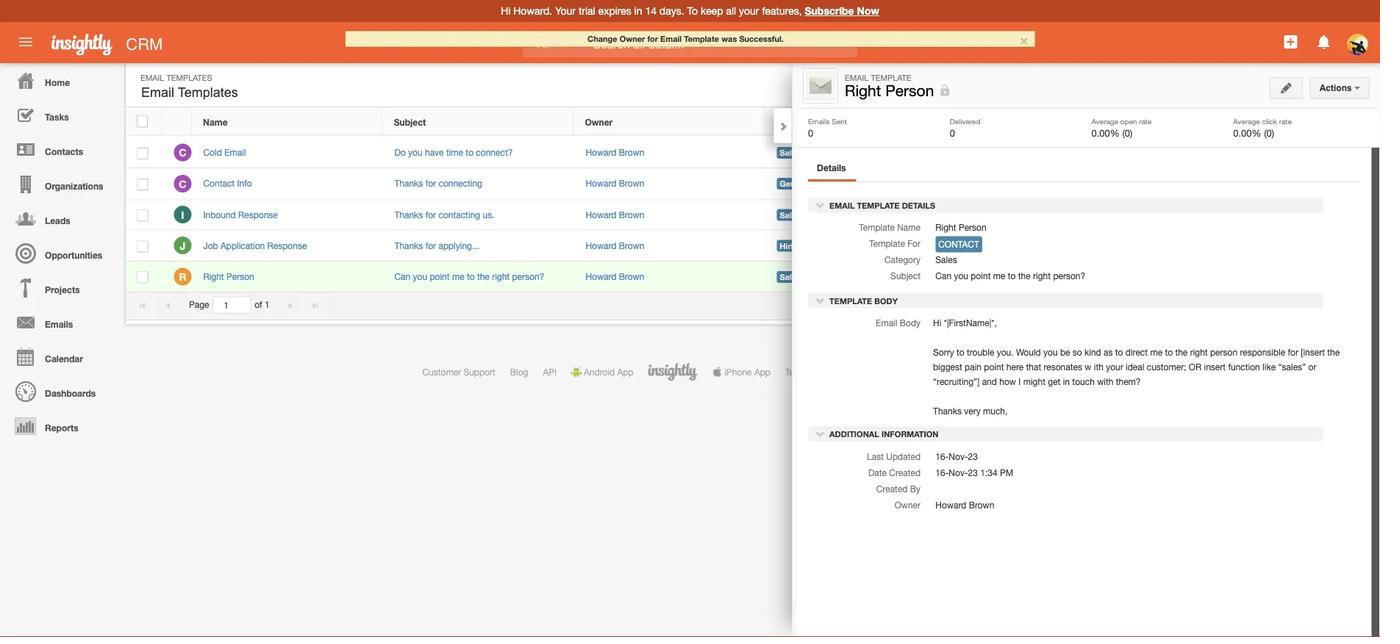 Task type: vqa. For each thing, say whether or not it's contained in the screenshot.


Task type: describe. For each thing, give the bounding box(es) containing it.
contact cell for r
[[876, 262, 1067, 293]]

nov- for do you have time to connect?
[[1202, 147, 1221, 158]]

you inside the r row
[[413, 272, 427, 282]]

ideal
[[1126, 362, 1144, 372]]

sales cell for c
[[765, 138, 876, 169]]

2 0% cell from the top
[[1067, 169, 1177, 200]]

contact
[[938, 239, 979, 250]]

do
[[394, 147, 406, 158]]

0 vertical spatial category
[[776, 117, 814, 127]]

iphone app
[[725, 367, 771, 377]]

all
[[538, 39, 549, 50]]

contact for c
[[887, 178, 918, 189]]

contact info
[[203, 178, 252, 189]]

r link
[[174, 268, 191, 286]]

owner inside row
[[585, 117, 613, 127]]

email templates button
[[138, 82, 242, 104]]

delivered 0
[[950, 117, 980, 139]]

2 vertical spatial owner
[[895, 500, 921, 510]]

23 for thanks for contacting us.
[[1221, 209, 1231, 220]]

2 howard brown link from the top
[[586, 178, 644, 189]]

brown for thanks for connecting
[[619, 178, 644, 189]]

reports link
[[4, 409, 118, 443]]

1 5 from the left
[[1283, 300, 1288, 310]]

c link for contact info
[[174, 175, 191, 192]]

thanks for j
[[394, 241, 423, 251]]

you down contact
[[954, 271, 968, 281]]

*|firstname|*,
[[944, 318, 997, 328]]

2 horizontal spatial right
[[936, 223, 956, 233]]

2 c row from the top
[[126, 169, 1343, 200]]

1 horizontal spatial right
[[1033, 271, 1051, 281]]

home
[[45, 77, 70, 88]]

new email template link
[[1224, 74, 1328, 96]]

right person inside the r row
[[203, 272, 254, 282]]

template left was
[[684, 34, 719, 44]]

api link
[[543, 367, 557, 377]]

1 horizontal spatial of
[[811, 367, 819, 377]]

date created
[[868, 468, 921, 478]]

cold email link
[[203, 147, 253, 158]]

home link
[[4, 63, 118, 98]]

-
[[1277, 300, 1281, 310]]

to inside the r row
[[467, 272, 475, 282]]

customer
[[422, 367, 461, 377]]

i inside sorry to trouble you. would you be so kind as to direct me to the right person responsible for [insert the biggest pain point here that resonates w ith your ideal customer; or insert function like "sales" or "recruiting"]  and how i might get in touch with them?
[[1019, 377, 1021, 387]]

1 horizontal spatial person
[[885, 82, 934, 100]]

person? inside the r row
[[512, 272, 544, 282]]

can inside the r row
[[394, 272, 410, 282]]

how
[[999, 377, 1016, 387]]

hiring cell
[[765, 231, 876, 262]]

sales for i
[[780, 210, 801, 220]]

2 horizontal spatial right person
[[936, 223, 987, 233]]

contact left info
[[203, 178, 235, 189]]

template name
[[859, 223, 921, 233]]

record permissions image
[[938, 82, 952, 100]]

sales down contact
[[936, 255, 957, 265]]

iphone
[[725, 367, 752, 377]]

hi howard. your trial expires in 14 days. to keep all your features, subscribe now
[[501, 5, 879, 17]]

16-nov-23 1:34 pm cell for time
[[1177, 138, 1306, 169]]

change
[[588, 34, 617, 44]]

average for average click rate 0.00% (0)
[[1233, 117, 1260, 125]]

2 0% from the top
[[1081, 179, 1094, 189]]

information
[[882, 430, 939, 439]]

opportunities
[[45, 250, 102, 260]]

job
[[203, 241, 218, 251]]

email template
[[845, 73, 911, 82]]

tasks
[[45, 112, 69, 122]]

responsible
[[1240, 347, 1285, 358]]

customer;
[[1147, 362, 1186, 372]]

1 horizontal spatial name
[[897, 223, 921, 233]]

0 horizontal spatial of
[[255, 300, 262, 310]]

16-nov-23
[[936, 451, 978, 462]]

howard brown for can you point me to the right person?
[[586, 272, 644, 282]]

right inside the r row
[[492, 272, 510, 282]]

4 howard brown link from the top
[[586, 241, 644, 251]]

1 vertical spatial templates
[[178, 85, 238, 100]]

right inside the r row
[[203, 272, 224, 282]]

iphone app link
[[712, 367, 771, 377]]

nov- for thanks for contacting us.
[[1202, 209, 1221, 220]]

0 vertical spatial templates
[[167, 73, 212, 82]]

16-nov-23 1:34 pm for thanks for connecting
[[1189, 178, 1266, 189]]

average for average open rate 0.00% (0)
[[1092, 117, 1118, 125]]

connect?
[[476, 147, 513, 158]]

expires
[[598, 5, 631, 17]]

2 horizontal spatial person
[[959, 223, 987, 233]]

1 horizontal spatial can you point me to the right person?
[[936, 271, 1085, 281]]

hiring
[[780, 241, 803, 251]]

brown for can you point me to the right person?
[[619, 272, 644, 282]]

sales cell for r
[[765, 262, 876, 293]]

app for android app
[[617, 367, 633, 377]]

or
[[1308, 362, 1317, 372]]

right person link
[[203, 272, 262, 282]]

thanks very much,
[[933, 406, 1008, 416]]

can you point me to the right person? inside the r row
[[394, 272, 544, 282]]

chevron down image for last
[[815, 429, 826, 439]]

Search this list... text field
[[815, 74, 980, 96]]

row containing name
[[126, 108, 1342, 136]]

1 vertical spatial date
[[868, 468, 887, 478]]

thanks for contacting us.
[[394, 209, 494, 220]]

email template image
[[806, 71, 835, 101]]

1 horizontal spatial right person
[[845, 82, 934, 100]]

right inside sorry to trouble you. would you be so kind as to direct me to the right person responsible for [insert the biggest pain point here that resonates w ith your ideal customer; or insert function like "sales" or "recruiting"]  and how i might get in touch with them?
[[1190, 347, 1208, 358]]

you inside c row
[[408, 147, 423, 158]]

0 vertical spatial right
[[845, 82, 881, 100]]

would
[[1016, 347, 1041, 358]]

to
[[687, 5, 698, 17]]

point inside sorry to trouble you. would you be so kind as to direct me to the right person responsible for [insert the biggest pain point here that resonates w ith your ideal customer; or insert function like "sales" or "recruiting"]  and how i might get in touch with them?
[[984, 362, 1004, 372]]

1 vertical spatial category
[[884, 255, 921, 265]]

might
[[1023, 377, 1046, 387]]

service
[[822, 367, 851, 377]]

howard brown for do you have time to connect?
[[586, 147, 644, 158]]

created by
[[876, 484, 921, 494]]

template down email template details
[[859, 223, 895, 233]]

howard.
[[513, 5, 552, 17]]

do you have time to connect?
[[394, 147, 513, 158]]

application
[[221, 241, 265, 251]]

0% cell for time
[[1067, 138, 1177, 169]]

for for i
[[425, 209, 436, 220]]

inbound response link
[[203, 209, 285, 220]]

thanks for contacting us. link
[[394, 209, 494, 220]]

point down contact
[[971, 271, 991, 281]]

kind
[[1085, 347, 1101, 358]]

by
[[910, 484, 921, 494]]

contact cell for j
[[876, 231, 1067, 262]]

0% cell for us.
[[1067, 200, 1177, 231]]

w
[[1085, 362, 1091, 372]]

cold
[[203, 147, 222, 158]]

job application response
[[203, 241, 307, 251]]

14
[[645, 5, 657, 17]]

brown for thanks for applying...
[[619, 241, 644, 251]]

addendum
[[1003, 367, 1046, 377]]

sales for r
[[780, 272, 801, 282]]

was
[[721, 34, 737, 44]]

trouble
[[967, 347, 994, 358]]

leads
[[45, 215, 70, 226]]

sales for c
[[780, 148, 801, 158]]

0 horizontal spatial details
[[817, 163, 846, 173]]

resonates
[[1044, 362, 1082, 372]]

sorry to trouble you. would you be so kind as to direct me to the right person responsible for [insert the biggest pain point here that resonates w ith your ideal customer; or insert function like "sales" or "recruiting"]  and how i might get in touch with them?
[[933, 347, 1340, 387]]

i row
[[126, 200, 1343, 231]]

organizations link
[[4, 167, 118, 201]]

howard brown link for us.
[[586, 209, 644, 220]]

1 horizontal spatial subject
[[891, 271, 921, 281]]

2 16-nov-23 1:34 pm cell from the top
[[1177, 169, 1306, 200]]

dashboards link
[[4, 374, 118, 409]]

inbound response
[[203, 209, 278, 220]]

dashboards
[[45, 388, 96, 399]]

navigation containing home
[[0, 63, 118, 443]]

your
[[555, 5, 576, 17]]

email body
[[876, 318, 921, 328]]

emails for emails sent 0
[[808, 117, 830, 125]]

r
[[179, 271, 186, 283]]

in inside sorry to trouble you. would you be so kind as to direct me to the right person responsible for [insert the biggest pain point here that resonates w ith your ideal customer; or insert function like "sales" or "recruiting"]  and how i might get in touch with them?
[[1063, 377, 1070, 387]]

can you point me to the right person? link
[[394, 272, 544, 282]]

0% for time
[[1081, 148, 1094, 158]]

1 horizontal spatial me
[[993, 271, 1006, 281]]

open
[[1077, 117, 1100, 127]]

features,
[[762, 5, 802, 17]]

j
[[180, 240, 186, 252]]

howard brown link for time
[[586, 147, 644, 158]]

[insert
[[1301, 347, 1325, 358]]

and
[[982, 377, 997, 387]]

1 vertical spatial created
[[889, 468, 921, 478]]

sorry
[[933, 347, 954, 358]]



Task type: locate. For each thing, give the bounding box(es) containing it.
person up the 1 field
[[226, 272, 254, 282]]

rate right click
[[1279, 117, 1292, 125]]

right person
[[845, 82, 934, 100], [936, 223, 987, 233], [203, 272, 254, 282]]

1 horizontal spatial category
[[884, 255, 921, 265]]

pm for thanks for connecting
[[1253, 178, 1266, 189]]

subject up do at the left top
[[394, 117, 426, 127]]

0 horizontal spatial person
[[226, 272, 254, 282]]

for down 14
[[647, 34, 658, 44]]

sales down hiring
[[780, 272, 801, 282]]

(0) inside average click rate 0.00% (0)
[[1264, 127, 1274, 139]]

1 horizontal spatial date
[[1223, 117, 1243, 127]]

chevron down image for template
[[815, 200, 826, 210]]

additional information
[[827, 430, 939, 439]]

1 horizontal spatial details
[[902, 201, 935, 210]]

rate
[[1139, 117, 1152, 125], [1279, 117, 1292, 125]]

1 16-nov-23 1:34 pm cell from the top
[[1177, 138, 1306, 169]]

trial
[[579, 5, 595, 17]]

category
[[776, 117, 814, 127], [884, 255, 921, 265]]

1 0 from the left
[[808, 127, 813, 139]]

point down the thanks for applying... link
[[430, 272, 450, 282]]

0 horizontal spatial right
[[203, 272, 224, 282]]

4 0% from the top
[[1081, 272, 1094, 282]]

1 vertical spatial in
[[1063, 377, 1070, 387]]

emails left sent
[[808, 117, 830, 125]]

inbound
[[203, 209, 236, 220]]

for left applying... in the top left of the page
[[425, 241, 436, 251]]

like
[[1263, 362, 1276, 372]]

contact for r
[[887, 272, 918, 282]]

thanks left very
[[933, 406, 962, 416]]

template up template name
[[857, 201, 900, 210]]

general cell
[[765, 169, 876, 200]]

2 horizontal spatial of
[[1291, 300, 1298, 310]]

5 right -
[[1283, 300, 1288, 310]]

1:34 for do you have time to connect?
[[1233, 147, 1251, 158]]

2 average from the left
[[1233, 117, 1260, 125]]

0 vertical spatial your
[[739, 5, 759, 17]]

1 app from the left
[[617, 367, 633, 377]]

customer support
[[422, 367, 495, 377]]

get
[[1048, 377, 1061, 387]]

1 vertical spatial details
[[902, 201, 935, 210]]

r row
[[126, 262, 1343, 293]]

rate right the open at the top right
[[1139, 117, 1152, 125]]

contact info link
[[203, 178, 259, 189]]

howard brown inside the r row
[[586, 272, 644, 282]]

23 for thanks for connecting
[[1221, 178, 1231, 189]]

for up "sales" on the right bottom of page
[[1288, 347, 1299, 358]]

1 horizontal spatial hi
[[933, 318, 941, 328]]

your right all
[[739, 5, 759, 17]]

created for date
[[1188, 117, 1221, 127]]

howard inside the i row
[[586, 209, 616, 220]]

the inside row
[[477, 272, 490, 282]]

navigation
[[0, 63, 118, 443]]

2 rate from the left
[[1279, 117, 1292, 125]]

1:34 for thanks for connecting
[[1233, 178, 1251, 189]]

name
[[203, 117, 228, 127], [897, 223, 921, 233]]

items
[[1308, 300, 1329, 310]]

3 0% from the top
[[1081, 210, 1094, 220]]

template down the hiring cell
[[829, 296, 872, 306]]

emails
[[808, 117, 830, 125], [45, 319, 73, 329]]

me down applying... in the top left of the page
[[452, 272, 464, 282]]

for inside the i row
[[425, 209, 436, 220]]

16- inside the i row
[[1189, 209, 1202, 220]]

of 1
[[255, 300, 270, 310]]

actions
[[1320, 83, 1354, 93]]

0 vertical spatial date
[[1223, 117, 1243, 127]]

app right android
[[617, 367, 633, 377]]

hi *|firstname|*,
[[933, 318, 997, 328]]

sales cell down sent
[[765, 138, 876, 169]]

row group
[[126, 138, 1343, 293]]

right person up the 1 field
[[203, 272, 254, 282]]

0 horizontal spatial in
[[634, 5, 642, 17]]

0 vertical spatial created
[[1188, 117, 1221, 127]]

0% inside the r row
[[1081, 272, 1094, 282]]

4 0% cell from the top
[[1067, 262, 1177, 293]]

0 vertical spatial subject
[[394, 117, 426, 127]]

0 vertical spatial in
[[634, 5, 642, 17]]

sales cell
[[765, 138, 876, 169], [765, 200, 876, 231], [765, 262, 876, 293]]

0 horizontal spatial your
[[739, 5, 759, 17]]

0 vertical spatial hi
[[501, 5, 511, 17]]

subject
[[394, 117, 426, 127], [891, 271, 921, 281]]

info
[[237, 178, 252, 189]]

c for cold email
[[179, 147, 186, 159]]

1 horizontal spatial owner
[[620, 34, 645, 44]]

response inside the i row
[[238, 209, 278, 220]]

2 app from the left
[[754, 367, 771, 377]]

howard brown inside the j row
[[586, 241, 644, 251]]

general
[[780, 179, 810, 189]]

0 vertical spatial emails
[[808, 117, 830, 125]]

you left be
[[1043, 347, 1058, 358]]

1 horizontal spatial i
[[1019, 377, 1021, 387]]

1 vertical spatial emails
[[45, 319, 73, 329]]

howard brown for thanks for connecting
[[586, 178, 644, 189]]

details up template name
[[902, 201, 935, 210]]

howard brown for thanks for applying...
[[586, 241, 644, 251]]

point inside the r row
[[430, 272, 450, 282]]

2 5 from the left
[[1301, 300, 1306, 310]]

thanks for c
[[394, 178, 423, 189]]

howard for do you have time to connect?
[[586, 147, 616, 158]]

time
[[446, 147, 463, 158]]

× button
[[1020, 30, 1028, 48]]

0 horizontal spatial right
[[492, 272, 510, 282]]

opportunities link
[[4, 236, 118, 271]]

c row
[[126, 138, 1343, 169], [126, 169, 1343, 200]]

android app link
[[571, 367, 633, 377]]

sales up hiring
[[780, 210, 801, 220]]

chevron down image
[[815, 200, 826, 210], [815, 295, 826, 306], [815, 429, 826, 439]]

body for email body
[[900, 318, 921, 328]]

1 horizontal spatial in
[[1063, 377, 1070, 387]]

android app
[[584, 367, 633, 377]]

sales cell for i
[[765, 200, 876, 231]]

c link for cold email
[[174, 144, 191, 161]]

0 vertical spatial details
[[817, 163, 846, 173]]

response up job application response link
[[238, 209, 278, 220]]

1 horizontal spatial 0
[[950, 127, 955, 139]]

brown inside the j row
[[619, 241, 644, 251]]

chevron down image left additional
[[815, 429, 826, 439]]

contact down template name
[[887, 241, 918, 251]]

can down contact
[[936, 271, 952, 281]]

0 horizontal spatial 0.00%
[[1092, 127, 1120, 139]]

0 horizontal spatial rate
[[1139, 117, 1152, 125]]

chevron down image left template body
[[815, 295, 826, 306]]

hi up sorry
[[933, 318, 941, 328]]

for inside sorry to trouble you. would you be so kind as to direct me to the right person responsible for [insert the biggest pain point here that resonates w ith your ideal customer; or insert function like "sales" or "recruiting"]  and how i might get in touch with them?
[[1288, 347, 1299, 358]]

1 vertical spatial c
[[179, 178, 186, 190]]

us.
[[483, 209, 494, 220]]

i right how
[[1019, 377, 1021, 387]]

c up the i link
[[179, 178, 186, 190]]

0 horizontal spatial i
[[181, 209, 184, 221]]

thanks for applying... link
[[394, 241, 479, 251]]

0 vertical spatial response
[[238, 209, 278, 220]]

1 horizontal spatial can
[[936, 271, 952, 281]]

3 howard brown link from the top
[[586, 209, 644, 220]]

processing
[[956, 367, 1000, 377]]

0 horizontal spatial name
[[203, 117, 228, 127]]

right up sent
[[845, 82, 881, 100]]

0 vertical spatial body
[[874, 296, 898, 306]]

0.00% for average open rate 0.00% (0)
[[1092, 127, 1120, 139]]

16-nov-23 1:34 pm for do you have time to connect?
[[1189, 147, 1266, 158]]

android
[[584, 367, 615, 377]]

0 horizontal spatial person?
[[512, 272, 544, 282]]

0 horizontal spatial can you point me to the right person?
[[394, 272, 544, 282]]

emails sent 0
[[808, 117, 847, 139]]

additional
[[829, 430, 879, 439]]

thanks inside the i row
[[394, 209, 423, 220]]

0.00% down created date on the top of the page
[[1233, 127, 1261, 139]]

0% cell for me
[[1067, 262, 1177, 293]]

1 vertical spatial response
[[267, 241, 307, 251]]

data processing addendum
[[935, 367, 1046, 377]]

c row up the j row
[[126, 169, 1343, 200]]

(0) inside average open rate 0.00% (0)
[[1122, 127, 1133, 139]]

1 horizontal spatial average
[[1233, 117, 1260, 125]]

thanks inside c row
[[394, 178, 423, 189]]

hi
[[501, 5, 511, 17], [933, 318, 941, 328]]

1 horizontal spatial your
[[1106, 362, 1123, 372]]

"sales"
[[1278, 362, 1306, 372]]

1 contact cell from the top
[[876, 169, 1067, 200]]

thanks
[[394, 178, 423, 189], [394, 209, 423, 220], [394, 241, 423, 251], [933, 406, 962, 416]]

0 horizontal spatial subject
[[394, 117, 426, 127]]

template body
[[827, 296, 898, 306]]

2 horizontal spatial owner
[[895, 500, 921, 510]]

0 inside delivered 0
[[950, 127, 955, 139]]

Search all data.... text field
[[568, 31, 857, 57]]

me up the customer;
[[1150, 347, 1163, 358]]

1
[[265, 300, 270, 310], [1270, 300, 1275, 310]]

16- for do you have time to connect?
[[1189, 147, 1202, 158]]

0 vertical spatial i
[[181, 209, 184, 221]]

0 down "delivered"
[[950, 127, 955, 139]]

keep
[[701, 5, 723, 17]]

much,
[[983, 406, 1008, 416]]

created left average click rate 0.00% (0) on the top right of the page
[[1188, 117, 1221, 127]]

1 0.00% from the left
[[1092, 127, 1120, 139]]

16-nov-23 1:34 pm cell for us.
[[1177, 200, 1306, 231]]

brown for do you have time to connect?
[[619, 147, 644, 158]]

column header
[[1305, 108, 1342, 136]]

thanks for i
[[394, 209, 423, 220]]

of right the 1 field
[[255, 300, 262, 310]]

response inside the j row
[[267, 241, 307, 251]]

0 vertical spatial name
[[203, 117, 228, 127]]

thanks inside the j row
[[394, 241, 423, 251]]

body up email body
[[874, 296, 898, 306]]

you.
[[997, 347, 1014, 358]]

me inside the r row
[[452, 272, 464, 282]]

3 sales cell from the top
[[765, 262, 876, 293]]

1 vertical spatial i
[[1019, 377, 1021, 387]]

2 horizontal spatial right
[[1190, 347, 1208, 358]]

0.00% for average click rate 0.00% (0)
[[1233, 127, 1261, 139]]

c link left cold
[[174, 144, 191, 161]]

1 horizontal spatial body
[[900, 318, 921, 328]]

for for c
[[425, 178, 436, 189]]

rate inside average open rate 0.00% (0)
[[1139, 117, 1152, 125]]

0% inside the i row
[[1081, 210, 1094, 220]]

for left contacting
[[425, 209, 436, 220]]

0 horizontal spatial date
[[868, 468, 887, 478]]

16-nov-23 1:34 pm for thanks for contacting us.
[[1189, 209, 1266, 220]]

0 inside emails sent 0
[[808, 127, 813, 139]]

touch
[[1072, 377, 1095, 387]]

contact inside the i row
[[887, 209, 918, 220]]

all
[[726, 5, 736, 17]]

None checkbox
[[137, 148, 148, 159]]

lead cell
[[876, 138, 1067, 169]]

thanks for connecting link
[[394, 178, 482, 189]]

for for j
[[425, 241, 436, 251]]

pm for thanks for contacting us.
[[1253, 209, 1266, 220]]

1 c row from the top
[[126, 138, 1343, 169]]

sales inside the i row
[[780, 210, 801, 220]]

howard brown
[[586, 147, 644, 158], [586, 178, 644, 189], [586, 209, 644, 220], [586, 241, 644, 251], [586, 272, 644, 282], [936, 500, 994, 510]]

16-nov-23 1:34 pm inside the i row
[[1189, 209, 1266, 220]]

your inside sorry to trouble you. would you be so kind as to direct me to the right person responsible for [insert the biggest pain point here that resonates w ith your ideal customer; or insert function like "sales" or "recruiting"]  and how i might get in touch with them?
[[1106, 362, 1123, 372]]

0.00% down "open rate"
[[1092, 127, 1120, 139]]

row group containing c
[[126, 138, 1343, 293]]

howard for can you point me to the right person?
[[586, 272, 616, 282]]

cell
[[1067, 231, 1177, 262], [1177, 231, 1306, 262], [1306, 231, 1343, 262], [126, 262, 163, 293], [1177, 262, 1306, 293], [1306, 262, 1343, 293]]

0 vertical spatial sales cell
[[765, 138, 876, 169]]

of right -
[[1291, 300, 1298, 310]]

average left click
[[1233, 117, 1260, 125]]

thanks for applying...
[[394, 241, 479, 251]]

very
[[964, 406, 981, 416]]

2 chevron down image from the top
[[815, 295, 826, 306]]

average inside average click rate 0.00% (0)
[[1233, 117, 1260, 125]]

chevron right image
[[778, 121, 788, 132]]

2 vertical spatial person
[[226, 272, 254, 282]]

0 vertical spatial right person
[[845, 82, 934, 100]]

1 vertical spatial your
[[1106, 362, 1123, 372]]

0 vertical spatial c link
[[174, 144, 191, 161]]

right up contact
[[936, 223, 956, 233]]

thanks down do at the left top
[[394, 178, 423, 189]]

click
[[1262, 117, 1277, 125]]

2 horizontal spatial me
[[1150, 347, 1163, 358]]

i inside row
[[181, 209, 184, 221]]

contact cell
[[876, 169, 1067, 200], [876, 200, 1067, 231], [876, 231, 1067, 262], [876, 262, 1067, 293]]

0.00%
[[1092, 127, 1120, 139], [1233, 127, 1261, 139]]

can down the thanks for applying... link
[[394, 272, 410, 282]]

sales cell down hiring
[[765, 262, 876, 293]]

1 c link from the top
[[174, 144, 191, 161]]

0 right chevron right icon
[[808, 127, 813, 139]]

0 vertical spatial chevron down image
[[815, 200, 826, 210]]

16- for thanks for contacting us.
[[1189, 209, 1202, 220]]

1 vertical spatial owner
[[585, 117, 613, 127]]

delivered
[[950, 117, 980, 125]]

template left actions
[[1280, 79, 1318, 89]]

0% for us.
[[1081, 210, 1094, 220]]

5 howard brown link from the top
[[586, 272, 644, 282]]

hi for hi *|firstname|*,
[[933, 318, 941, 328]]

2 1 from the left
[[1270, 300, 1275, 310]]

or
[[1189, 362, 1202, 372]]

rate for average open rate 0.00% (0)
[[1139, 117, 1152, 125]]

calendar link
[[4, 340, 118, 374]]

2 vertical spatial sales cell
[[765, 262, 876, 293]]

i
[[181, 209, 184, 221], [1019, 377, 1021, 387]]

new email template
[[1234, 79, 1318, 89]]

brown inside the r row
[[619, 272, 644, 282]]

data processing addendum link
[[935, 367, 1046, 377]]

0 horizontal spatial 5
[[1283, 300, 1288, 310]]

0 vertical spatial c
[[179, 147, 186, 159]]

0
[[808, 127, 813, 139], [950, 127, 955, 139]]

1:34 for thanks for contacting us.
[[1233, 209, 1251, 220]]

i up 'j' link
[[181, 209, 184, 221]]

(0) for average click rate 0.00% (0)
[[1264, 127, 1274, 139]]

emails link
[[4, 305, 118, 340]]

rate for average click rate 0.00% (0)
[[1279, 117, 1292, 125]]

3 16-nov-23 1:34 pm cell from the top
[[1177, 200, 1306, 231]]

2 c from the top
[[179, 178, 186, 190]]

created for by
[[876, 484, 908, 494]]

0 vertical spatial owner
[[620, 34, 645, 44]]

them?
[[1116, 377, 1141, 387]]

contact for i
[[887, 209, 918, 220]]

0% for me
[[1081, 272, 1094, 282]]

support
[[464, 367, 495, 377]]

nov- inside the i row
[[1202, 209, 1221, 220]]

name up cold
[[203, 117, 228, 127]]

1 vertical spatial hi
[[933, 318, 941, 328]]

response right application
[[267, 241, 307, 251]]

2 0 from the left
[[950, 127, 955, 139]]

sales down chevron right icon
[[780, 148, 801, 158]]

sent
[[832, 117, 847, 125]]

1 0% from the top
[[1081, 148, 1094, 158]]

email template details
[[827, 201, 935, 210]]

contact cell for i
[[876, 200, 1067, 231]]

2 sales cell from the top
[[765, 200, 876, 231]]

template inside new email template link
[[1280, 79, 1318, 89]]

pm for do you have time to connect?
[[1253, 147, 1266, 158]]

16-nov-23 1:34 pm cell
[[1177, 138, 1306, 169], [1177, 169, 1306, 200], [1177, 200, 1306, 231]]

contact up email template details
[[887, 178, 918, 189]]

1 left -
[[1270, 300, 1275, 310]]

thanks down thanks for contacting us. link
[[394, 241, 423, 251]]

point
[[971, 271, 991, 281], [430, 272, 450, 282], [984, 362, 1004, 372]]

for inside the j row
[[425, 241, 436, 251]]

your right ith
[[1106, 362, 1123, 372]]

contact inside the r row
[[887, 272, 918, 282]]

pm
[[1253, 147, 1266, 158], [1253, 178, 1266, 189], [1253, 209, 1266, 220], [1000, 468, 1013, 478]]

howard brown for thanks for contacting us.
[[586, 209, 644, 220]]

you inside sorry to trouble you. would you be so kind as to direct me to the right person responsible for [insert the biggest pain point here that resonates w ith your ideal customer; or insert function like "sales" or "recruiting"]  and how i might get in touch with them?
[[1043, 347, 1058, 358]]

1 c from the top
[[179, 147, 186, 159]]

23 for do you have time to connect?
[[1221, 147, 1231, 158]]

1:34 inside the i row
[[1233, 209, 1251, 220]]

category down email template image
[[776, 117, 814, 127]]

1 vertical spatial subject
[[891, 271, 921, 281]]

1 horizontal spatial 5
[[1301, 300, 1306, 310]]

(0) for average open rate 0.00% (0)
[[1122, 127, 1133, 139]]

3 chevron down image from the top
[[815, 429, 826, 439]]

body left hi *|firstname|*,
[[900, 318, 921, 328]]

1 vertical spatial chevron down image
[[815, 295, 826, 306]]

days.
[[659, 5, 684, 17]]

me inside sorry to trouble you. would you be so kind as to direct me to the right person responsible for [insert the biggest pain point here that resonates w ith your ideal customer; or insert function like "sales" or "recruiting"]  and how i might get in touch with them?
[[1150, 347, 1163, 358]]

2 vertical spatial chevron down image
[[815, 429, 826, 439]]

5 left "items"
[[1301, 300, 1306, 310]]

0 horizontal spatial body
[[874, 296, 898, 306]]

page
[[189, 300, 209, 310]]

you down thanks for applying...
[[413, 272, 427, 282]]

date left click
[[1223, 117, 1243, 127]]

emails inside emails link
[[45, 319, 73, 329]]

1 vertical spatial sales cell
[[765, 200, 876, 231]]

body for template body
[[874, 296, 898, 306]]

1 horizontal spatial 1
[[1270, 300, 1275, 310]]

howard inside the r row
[[586, 272, 616, 282]]

2 vertical spatial right person
[[203, 272, 254, 282]]

chevron down image down "general" cell
[[815, 200, 826, 210]]

0% cell
[[1067, 138, 1177, 169], [1067, 169, 1177, 200], [1067, 200, 1177, 231], [1067, 262, 1177, 293]]

sales inside the r row
[[780, 272, 801, 282]]

actions button
[[1310, 77, 1370, 99]]

3 0% cell from the top
[[1067, 200, 1177, 231]]

brown inside the i row
[[619, 209, 644, 220]]

right person left 'record permissions' image
[[845, 82, 934, 100]]

1 vertical spatial c link
[[174, 175, 191, 192]]

1 1 from the left
[[265, 300, 270, 310]]

1 vertical spatial right
[[936, 223, 956, 233]]

1 vertical spatial right person
[[936, 223, 987, 233]]

c link
[[174, 144, 191, 161], [174, 175, 191, 192]]

date down last
[[868, 468, 887, 478]]

person up contact
[[959, 223, 987, 233]]

date inside row
[[1223, 117, 1243, 127]]

nov- for thanks for connecting
[[1202, 178, 1221, 189]]

person left 'record permissions' image
[[885, 82, 934, 100]]

c link up the i link
[[174, 175, 191, 192]]

0.00% inside average open rate 0.00% (0)
[[1092, 127, 1120, 139]]

0.00% inside average click rate 0.00% (0)
[[1233, 127, 1261, 139]]

pm inside the i row
[[1253, 209, 1266, 220]]

calendar
[[45, 354, 83, 364]]

right person up contact
[[936, 223, 987, 233]]

point up and
[[984, 362, 1004, 372]]

person inside the r row
[[226, 272, 254, 282]]

c left cold
[[179, 147, 186, 159]]

howard for thanks for contacting us.
[[586, 209, 616, 220]]

contact inside the j row
[[887, 241, 918, 251]]

2 vertical spatial created
[[876, 484, 908, 494]]

row
[[126, 108, 1342, 136]]

1 horizontal spatial app
[[754, 367, 771, 377]]

0 horizontal spatial (0)
[[1122, 127, 1133, 139]]

created down updated
[[889, 468, 921, 478]]

template down template name
[[869, 239, 905, 249]]

0 horizontal spatial emails
[[45, 319, 73, 329]]

1 field
[[213, 297, 250, 313]]

1 0% cell from the top
[[1067, 138, 1177, 169]]

can you point me to the right person? down contact
[[936, 271, 1085, 281]]

0 horizontal spatial me
[[452, 272, 464, 282]]

4 contact cell from the top
[[876, 262, 1067, 293]]

brown
[[619, 147, 644, 158], [619, 178, 644, 189], [619, 209, 644, 220], [619, 241, 644, 251], [619, 272, 644, 282], [969, 500, 994, 510]]

open
[[1120, 117, 1137, 125]]

hi for hi howard. your trial expires in 14 days. to keep all your features, subscribe now
[[501, 5, 511, 17]]

2 0.00% from the left
[[1233, 127, 1261, 139]]

(0) down click
[[1264, 127, 1274, 139]]

hi left howard.
[[501, 5, 511, 17]]

howard inside the j row
[[586, 241, 616, 251]]

me up *|firstname|*,
[[993, 271, 1006, 281]]

emails inside emails sent 0
[[808, 117, 830, 125]]

1 right the 1 field
[[265, 300, 270, 310]]

howard for thanks for connecting
[[586, 178, 616, 189]]

c row down chevron right icon
[[126, 138, 1343, 169]]

app for iphone app
[[754, 367, 771, 377]]

sales cell down general
[[765, 200, 876, 231]]

j row
[[126, 231, 1343, 262]]

insert
[[1204, 362, 1226, 372]]

brown for thanks for contacting us.
[[619, 209, 644, 220]]

0 horizontal spatial can
[[394, 272, 410, 282]]

subject down for at top right
[[891, 271, 921, 281]]

app right iphone
[[754, 367, 771, 377]]

1 average from the left
[[1092, 117, 1118, 125]]

connecting
[[439, 178, 482, 189]]

i link
[[174, 206, 191, 224]]

howard brown link for me
[[586, 272, 644, 282]]

so
[[1073, 347, 1082, 358]]

2 contact cell from the top
[[876, 200, 1067, 231]]

you right do at the left top
[[408, 147, 423, 158]]

23 inside the i row
[[1221, 209, 1231, 220]]

average left the open at the top right
[[1092, 117, 1118, 125]]

1 horizontal spatial (0)
[[1264, 127, 1274, 139]]

howard
[[586, 147, 616, 158], [586, 178, 616, 189], [586, 209, 616, 220], [586, 241, 616, 251], [586, 272, 616, 282], [936, 500, 966, 510]]

2 (0) from the left
[[1264, 127, 1274, 139]]

c
[[179, 147, 186, 159], [179, 178, 186, 190]]

2 vertical spatial right
[[203, 272, 224, 282]]

c for contact info
[[179, 178, 186, 190]]

16- for thanks for connecting
[[1189, 178, 1202, 189]]

1 rate from the left
[[1139, 117, 1152, 125]]

emails up "calendar" link
[[45, 319, 73, 329]]

1 vertical spatial name
[[897, 223, 921, 233]]

blog link
[[510, 367, 528, 377]]

1 chevron down image from the top
[[815, 200, 826, 210]]

notifications image
[[1315, 33, 1333, 51]]

1 horizontal spatial person?
[[1053, 271, 1085, 281]]

1 sales cell from the top
[[765, 138, 876, 169]]

howard brown inside the i row
[[586, 209, 644, 220]]

right right r link
[[203, 272, 224, 282]]

1 howard brown link from the top
[[586, 147, 644, 158]]

howard for thanks for applying...
[[586, 241, 616, 251]]

for
[[908, 239, 921, 249]]

person
[[885, 82, 934, 100], [959, 223, 987, 233], [226, 272, 254, 282]]

created down date created
[[876, 484, 908, 494]]

contact for j
[[887, 241, 918, 251]]

1 (0) from the left
[[1122, 127, 1133, 139]]

contact down template for
[[887, 272, 918, 282]]

3 contact cell from the top
[[876, 231, 1067, 262]]

(0) down the open at the top right
[[1122, 127, 1133, 139]]

biggest
[[933, 362, 962, 372]]

contact cell for c
[[876, 169, 1067, 200]]

can you point me to the right person? down applying... in the top left of the page
[[394, 272, 544, 282]]

category down template for
[[884, 255, 921, 265]]

1 horizontal spatial rate
[[1279, 117, 1292, 125]]

details down emails sent 0
[[817, 163, 846, 173]]

2 c link from the top
[[174, 175, 191, 192]]

average inside average open rate 0.00% (0)
[[1092, 117, 1118, 125]]

emails for emails
[[45, 319, 73, 329]]

0 horizontal spatial 0
[[808, 127, 813, 139]]

None checkbox
[[137, 116, 148, 127], [137, 179, 148, 191], [137, 210, 148, 222], [137, 241, 148, 253], [137, 272, 148, 284], [137, 116, 148, 127], [137, 179, 148, 191], [137, 210, 148, 222], [137, 241, 148, 253], [137, 272, 148, 284]]

template left 'record permissions' image
[[871, 73, 911, 82]]

0 horizontal spatial average
[[1092, 117, 1118, 125]]

as
[[1104, 347, 1113, 358]]

1 horizontal spatial emails
[[808, 117, 830, 125]]

thanks up thanks for applying...
[[394, 209, 423, 220]]

rate inside average click rate 0.00% (0)
[[1279, 117, 1292, 125]]

ith
[[1094, 362, 1104, 372]]



